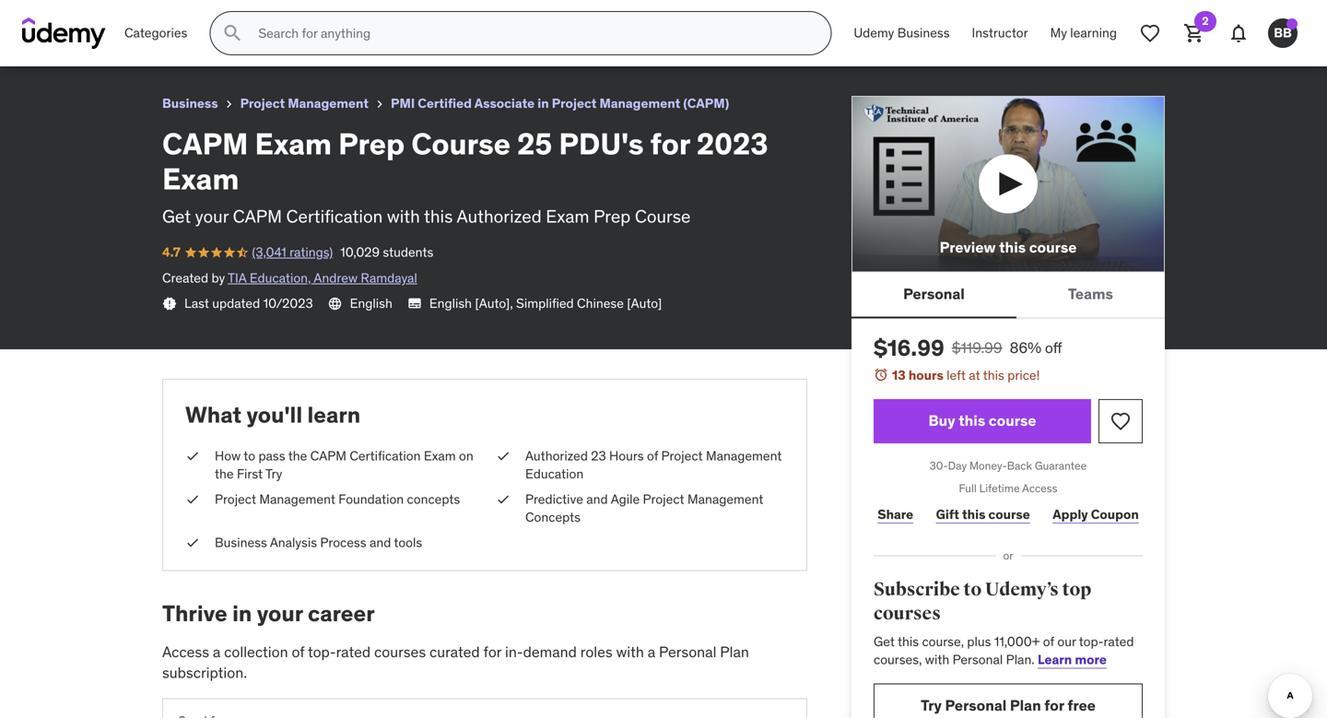 Task type: locate. For each thing, give the bounding box(es) containing it.
1 vertical spatial authorized
[[526, 447, 588, 464]]

1 horizontal spatial 25
[[517, 125, 553, 162]]

1 english from the left
[[350, 295, 393, 312]]

my learning link
[[1040, 11, 1129, 55]]

access a collection of top-rated courses curated for in-demand roles with a personal plan subscription.
[[162, 643, 750, 682]]

of left "our"
[[1044, 634, 1055, 650]]

analysis
[[270, 534, 317, 551]]

10,029 students up ramdayal
[[340, 244, 434, 261]]

(3,041 up education,
[[252, 244, 287, 261]]

try down courses,
[[921, 696, 942, 715]]

1 horizontal spatial (3,041 ratings)
[[252, 244, 333, 261]]

teams
[[1069, 285, 1114, 304]]

categories
[[124, 25, 188, 41]]

capm exam prep course 25 pdu's for 2023 exam
[[15, 8, 360, 27]]

1 horizontal spatial students
[[383, 244, 434, 261]]

last updated 10/2023
[[184, 295, 313, 312]]

0 horizontal spatial courses
[[374, 643, 426, 662]]

certification up andrew
[[286, 205, 383, 227]]

0 horizontal spatial pdu's
[[213, 8, 256, 27]]

udemy image
[[22, 18, 106, 49]]

10,029
[[143, 32, 183, 49], [340, 244, 380, 261]]

project right hours at the left bottom
[[662, 447, 703, 464]]

business left the analysis
[[215, 534, 267, 551]]

of right hours at the left bottom
[[647, 447, 659, 464]]

courses down subscribe on the bottom of page
[[874, 602, 941, 625]]

1 vertical spatial course
[[989, 411, 1037, 430]]

this inside get this course, plus 11,000+ of our top-rated courses, with personal plan.
[[898, 634, 919, 650]]

1 horizontal spatial access
[[1023, 481, 1058, 496]]

0 horizontal spatial 2023
[[282, 8, 318, 27]]

0 horizontal spatial with
[[387, 205, 420, 227]]

demand
[[523, 643, 577, 662]]

of right collection
[[292, 643, 305, 662]]

0 horizontal spatial plan
[[720, 643, 750, 662]]

business down categories dropdown button
[[162, 95, 218, 112]]

project right associate
[[552, 95, 597, 112]]

english down ramdayal
[[350, 295, 393, 312]]

management inside "predictive and agile project management concepts"
[[688, 491, 764, 508]]

share
[[878, 506, 914, 523]]

30-day money-back guarantee full lifetime access
[[930, 459, 1087, 496]]

0 horizontal spatial ratings)
[[92, 32, 136, 49]]

1 horizontal spatial courses
[[874, 602, 941, 625]]

course language image
[[328, 296, 343, 311]]

certified
[[418, 95, 472, 112]]

0 vertical spatial 25
[[192, 8, 210, 27]]

with right 'roles'
[[617, 643, 644, 662]]

xsmall image up thrive
[[185, 534, 200, 552]]

try personal plan for free
[[921, 696, 1096, 715]]

and left tools at left bottom
[[370, 534, 391, 551]]

0 horizontal spatial your
[[195, 205, 229, 227]]

0 vertical spatial business
[[898, 25, 950, 41]]

1 horizontal spatial and
[[587, 491, 608, 508]]

and left "agile"
[[587, 491, 608, 508]]

personal down get this course, plus 11,000+ of our top-rated courses, with personal plan.
[[946, 696, 1007, 715]]

authorized up education
[[526, 447, 588, 464]]

updated
[[212, 295, 260, 312]]

for inside capm exam prep course 25 pdu's for 2023 exam get your capm certification with this authorized exam prep course
[[651, 125, 690, 162]]

access up subscription.
[[162, 643, 209, 662]]

back
[[1008, 459, 1033, 473]]

1 horizontal spatial 2023
[[697, 125, 769, 162]]

rated
[[1104, 634, 1135, 650], [336, 643, 371, 662]]

0 horizontal spatial english
[[350, 295, 393, 312]]

with up ramdayal
[[387, 205, 420, 227]]

buy this course
[[929, 411, 1037, 430]]

0 vertical spatial courses
[[874, 602, 941, 625]]

my
[[1051, 25, 1068, 41]]

preview this course button
[[852, 96, 1166, 272]]

1 vertical spatial certification
[[350, 447, 421, 464]]

0 vertical spatial course
[[139, 8, 189, 27]]

personal inside get this course, plus 11,000+ of our top-rated courses, with personal plan.
[[953, 652, 1004, 668]]

13
[[893, 367, 906, 383]]

2 english from the left
[[430, 295, 472, 312]]

students down capm exam prep course 25 pdu's for 2023 exam
[[186, 32, 236, 49]]

personal inside "personal" button
[[904, 285, 965, 304]]

udemy business link
[[843, 11, 961, 55]]

0 horizontal spatial (3,041
[[55, 32, 89, 49]]

capm exam prep course 25 pdu's for 2023 exam get your capm certification with this authorized exam prep course
[[162, 125, 769, 227]]

0 vertical spatial ratings)
[[92, 32, 136, 49]]

tia
[[228, 270, 247, 286]]

udemy business
[[854, 25, 950, 41]]

course,
[[923, 634, 965, 650]]

1 horizontal spatial in
[[538, 95, 549, 112]]

2 horizontal spatial course
[[635, 205, 691, 227]]

0 horizontal spatial 10,029 students
[[143, 32, 236, 49]]

apply
[[1053, 506, 1089, 523]]

2 horizontal spatial of
[[1044, 634, 1055, 650]]

get up "created" on the top of page
[[162, 205, 191, 227]]

2 horizontal spatial prep
[[594, 205, 631, 227]]

for
[[259, 8, 279, 27], [651, 125, 690, 162], [484, 643, 502, 662], [1045, 696, 1065, 715]]

2023 inside capm exam prep course 25 pdu's for 2023 exam get your capm certification with this authorized exam prep course
[[697, 125, 769, 162]]

business right udemy
[[898, 25, 950, 41]]

personal inside try personal plan for free link
[[946, 696, 1007, 715]]

xsmall image for how to pass the capm certification exam on the first try
[[185, 447, 200, 465]]

10,029 up andrew
[[340, 244, 380, 261]]

0 horizontal spatial 4.7
[[15, 32, 33, 49]]

0 vertical spatial and
[[587, 491, 608, 508]]

1 horizontal spatial to
[[964, 579, 982, 601]]

of inside get this course, plus 11,000+ of our top-rated courses, with personal plan.
[[1044, 634, 1055, 650]]

0 horizontal spatial rated
[[336, 643, 371, 662]]

to left udemy's
[[964, 579, 982, 601]]

xsmall image
[[222, 97, 237, 112], [185, 447, 200, 465], [496, 491, 511, 509], [185, 534, 200, 552]]

to up first
[[244, 447, 255, 464]]

1 horizontal spatial top-
[[1080, 634, 1104, 650]]

access down back
[[1023, 481, 1058, 496]]

a up subscription.
[[213, 643, 221, 662]]

$16.99 $119.99 86% off
[[874, 334, 1063, 362]]

ratings) up tia education, andrew ramdayal link
[[290, 244, 333, 261]]

personal down 'plus'
[[953, 652, 1004, 668]]

0 horizontal spatial get
[[162, 205, 191, 227]]

xsmall image for project management foundation concepts
[[185, 491, 200, 509]]

certification up foundation
[[350, 447, 421, 464]]

english right closed captions 'icon'
[[430, 295, 472, 312]]

access
[[1023, 481, 1058, 496], [162, 643, 209, 662]]

25 inside capm exam prep course 25 pdu's for 2023 exam get your capm certification with this authorized exam prep course
[[517, 125, 553, 162]]

1 horizontal spatial plan
[[1010, 696, 1042, 715]]

course for preview this course
[[1030, 238, 1077, 257]]

ratings)
[[92, 32, 136, 49], [290, 244, 333, 261]]

0 horizontal spatial in
[[232, 600, 252, 628]]

this inside button
[[1000, 238, 1026, 257]]

course down certified
[[412, 125, 511, 162]]

plan
[[720, 643, 750, 662], [1010, 696, 1042, 715]]

with inside access a collection of top-rated courses curated for in-demand roles with a personal plan subscription.
[[617, 643, 644, 662]]

prep for capm exam prep course 25 pdu's for 2023 exam
[[103, 8, 136, 27]]

0 vertical spatial 10,029 students
[[143, 32, 236, 49]]

1 vertical spatial courses
[[374, 643, 426, 662]]

2023
[[282, 8, 318, 27], [697, 125, 769, 162]]

thrive
[[162, 600, 228, 628]]

0 horizontal spatial 25
[[192, 8, 210, 27]]

authorized up [auto], simplified
[[457, 205, 542, 227]]

1 horizontal spatial of
[[647, 447, 659, 464]]

pdu's inside capm exam prep course 25 pdu's for 2023 exam get your capm certification with this authorized exam prep course
[[559, 125, 644, 162]]

apply coupon button
[[1049, 497, 1143, 533]]

curated
[[430, 643, 480, 662]]

1 vertical spatial 2023
[[697, 125, 769, 162]]

2 link
[[1173, 11, 1217, 55]]

0 vertical spatial the
[[288, 447, 307, 464]]

prep
[[103, 8, 136, 27], [339, 125, 405, 162], [594, 205, 631, 227]]

1 vertical spatial prep
[[339, 125, 405, 162]]

a
[[213, 643, 221, 662], [648, 643, 656, 662]]

tia education, andrew ramdayal link
[[228, 270, 418, 286]]

your up collection
[[257, 600, 303, 628]]

in right associate
[[538, 95, 549, 112]]

try down pass
[[266, 466, 282, 482]]

with
[[387, 205, 420, 227], [617, 643, 644, 662], [926, 652, 950, 668]]

0 horizontal spatial of
[[292, 643, 305, 662]]

0 vertical spatial course
[[1030, 238, 1077, 257]]

1 horizontal spatial with
[[617, 643, 644, 662]]

for right submit search icon
[[259, 8, 279, 27]]

xsmall image left last
[[162, 296, 177, 311]]

2023 for capm exam prep course 25 pdu's for 2023 exam
[[282, 8, 318, 27]]

0 vertical spatial in
[[538, 95, 549, 112]]

ramdayal
[[361, 270, 418, 286]]

0 vertical spatial 2023
[[282, 8, 318, 27]]

of inside the "authorized 23 hours of project management education"
[[647, 447, 659, 464]]

authorized inside capm exam prep course 25 pdu's for 2023 exam get your capm certification with this authorized exam prep course
[[457, 205, 542, 227]]

course inside buy this course 'button'
[[989, 411, 1037, 430]]

1 horizontal spatial pdu's
[[559, 125, 644, 162]]

0 vertical spatial authorized
[[457, 205, 542, 227]]

in up collection
[[232, 600, 252, 628]]

course left submit search icon
[[139, 8, 189, 27]]

english [auto], simplified chinese [auto]
[[430, 295, 662, 312]]

25 left submit search icon
[[192, 8, 210, 27]]

1 horizontal spatial 10,029 students
[[340, 244, 434, 261]]

get up courses,
[[874, 634, 895, 650]]

course up back
[[989, 411, 1037, 430]]

with inside capm exam prep course 25 pdu's for 2023 exam get your capm certification with this authorized exam prep course
[[387, 205, 420, 227]]

0 horizontal spatial prep
[[103, 8, 136, 27]]

submit search image
[[222, 22, 244, 44]]

0 vertical spatial get
[[162, 205, 191, 227]]

0 vertical spatial your
[[195, 205, 229, 227]]

[auto], simplified
[[475, 295, 574, 312]]

categories button
[[113, 11, 199, 55]]

25 down the pmi certified associate in project management (capm) link
[[517, 125, 553, 162]]

this for gift
[[963, 506, 986, 523]]

management
[[288, 95, 369, 112], [600, 95, 681, 112], [706, 447, 782, 464], [259, 491, 336, 508], [688, 491, 764, 508]]

course inside preview this course button
[[1030, 238, 1077, 257]]

alarm image
[[874, 367, 889, 382]]

1 horizontal spatial get
[[874, 634, 895, 650]]

1 horizontal spatial 4.7
[[162, 244, 181, 261]]

associate
[[475, 95, 535, 112]]

0 vertical spatial access
[[1023, 481, 1058, 496]]

course inside gift this course link
[[989, 506, 1031, 523]]

education,
[[250, 270, 311, 286]]

top- down the career
[[308, 643, 336, 662]]

0 horizontal spatial course
[[139, 8, 189, 27]]

rated up more
[[1104, 634, 1135, 650]]

this for preview
[[1000, 238, 1026, 257]]

your up by
[[195, 205, 229, 227]]

0 vertical spatial (3,041 ratings)
[[55, 32, 136, 49]]

1 a from the left
[[213, 643, 221, 662]]

personal down preview
[[904, 285, 965, 304]]

0 vertical spatial plan
[[720, 643, 750, 662]]

this
[[424, 205, 453, 227], [1000, 238, 1026, 257], [984, 367, 1005, 383], [959, 411, 986, 430], [963, 506, 986, 523], [898, 634, 919, 650]]

for down (capm)
[[651, 125, 690, 162]]

last
[[184, 295, 209, 312]]

to
[[244, 447, 255, 464], [964, 579, 982, 601]]

0 vertical spatial (3,041
[[55, 32, 89, 49]]

with inside get this course, plus 11,000+ of our top-rated courses, with personal plan.
[[926, 652, 950, 668]]

get
[[162, 205, 191, 227], [874, 634, 895, 650]]

on
[[459, 447, 474, 464]]

xsmall image left predictive
[[496, 491, 511, 509]]

10,029 down capm exam prep course 25 pdu's for 2023 exam
[[143, 32, 183, 49]]

courses left curated
[[374, 643, 426, 662]]

25
[[192, 8, 210, 27], [517, 125, 553, 162]]

the right pass
[[288, 447, 307, 464]]

0 horizontal spatial the
[[215, 466, 234, 482]]

pdu's for capm exam prep course 25 pdu's for 2023 exam get your capm certification with this authorized exam prep course
[[559, 125, 644, 162]]

with down course, at bottom right
[[926, 652, 950, 668]]

capm inside how to pass the capm certification exam on the first try
[[310, 447, 347, 464]]

0 horizontal spatial a
[[213, 643, 221, 662]]

to for how
[[244, 447, 255, 464]]

2023 down (capm)
[[697, 125, 769, 162]]

students up ramdayal
[[383, 244, 434, 261]]

this inside capm exam prep course 25 pdu's for 2023 exam get your capm certification with this authorized exam prep course
[[424, 205, 453, 227]]

1 vertical spatial business
[[162, 95, 218, 112]]

0 horizontal spatial to
[[244, 447, 255, 464]]

1 vertical spatial your
[[257, 600, 303, 628]]

to inside subscribe to udemy's top courses
[[964, 579, 982, 601]]

0 vertical spatial 10,029
[[143, 32, 183, 49]]

authorized inside the "authorized 23 hours of project management education"
[[526, 447, 588, 464]]

of
[[647, 447, 659, 464], [1044, 634, 1055, 650], [292, 643, 305, 662]]

business for business analysis process and tools
[[215, 534, 267, 551]]

apply coupon
[[1053, 506, 1140, 523]]

course down lifetime
[[989, 506, 1031, 523]]

2 vertical spatial business
[[215, 534, 267, 551]]

get inside get this course, plus 11,000+ of our top-rated courses, with personal plan.
[[874, 634, 895, 650]]

2023 right submit search icon
[[282, 8, 318, 27]]

1 vertical spatial in
[[232, 600, 252, 628]]

for left "in-"
[[484, 643, 502, 662]]

top- up more
[[1080, 634, 1104, 650]]

tab list
[[852, 272, 1166, 318]]

1 vertical spatial ratings)
[[290, 244, 333, 261]]

courses inside access a collection of top-rated courses curated for in-demand roles with a personal plan subscription.
[[374, 643, 426, 662]]

course for capm exam prep course 25 pdu's for 2023 exam
[[139, 8, 189, 27]]

1 vertical spatial 25
[[517, 125, 553, 162]]

$16.99
[[874, 334, 945, 362]]

pdu's right categories
[[213, 8, 256, 27]]

buy
[[929, 411, 956, 430]]

a right 'roles'
[[648, 643, 656, 662]]

xsmall image left 'how' in the bottom of the page
[[185, 447, 200, 465]]

pdu's down the pmi certified associate in project management (capm) link
[[559, 125, 644, 162]]

personal
[[904, 285, 965, 304], [659, 643, 717, 662], [953, 652, 1004, 668], [946, 696, 1007, 715]]

project management
[[240, 95, 369, 112]]

course up teams on the right of page
[[1030, 238, 1077, 257]]

1 horizontal spatial course
[[412, 125, 511, 162]]

0 vertical spatial pdu's
[[213, 8, 256, 27]]

0 horizontal spatial students
[[186, 32, 236, 49]]

course up [auto] in the left of the page
[[635, 205, 691, 227]]

xsmall image right on
[[496, 447, 511, 465]]

bb
[[1275, 25, 1293, 41]]

authorized
[[457, 205, 542, 227], [526, 447, 588, 464]]

(3,041
[[55, 32, 89, 49], [252, 244, 287, 261]]

1 vertical spatial (3,041
[[252, 244, 287, 261]]

project down the "authorized 23 hours of project management education"
[[643, 491, 685, 508]]

predictive
[[526, 491, 584, 508]]

the down 'how' in the bottom of the page
[[215, 466, 234, 482]]

1 vertical spatial course
[[412, 125, 511, 162]]

this inside 'button'
[[959, 411, 986, 430]]

gift
[[937, 506, 960, 523]]

of inside access a collection of top-rated courses curated for in-demand roles with a personal plan subscription.
[[292, 643, 305, 662]]

xsmall image
[[373, 97, 387, 112], [162, 296, 177, 311], [496, 447, 511, 465], [185, 491, 200, 509]]

0 vertical spatial certification
[[286, 205, 383, 227]]

ratings) down capm exam prep course 25 pdu's for 2023 exam
[[92, 32, 136, 49]]

1 horizontal spatial rated
[[1104, 634, 1135, 650]]

top- inside access a collection of top-rated courses curated for in-demand roles with a personal plan subscription.
[[308, 643, 336, 662]]

tab list containing personal
[[852, 272, 1166, 318]]

students
[[186, 32, 236, 49], [383, 244, 434, 261]]

get inside capm exam prep course 25 pdu's for 2023 exam get your capm certification with this authorized exam prep course
[[162, 205, 191, 227]]

0 horizontal spatial try
[[266, 466, 282, 482]]

instructor link
[[961, 11, 1040, 55]]

1 horizontal spatial the
[[288, 447, 307, 464]]

this for buy
[[959, 411, 986, 430]]

xsmall image down what at the left bottom of the page
[[185, 491, 200, 509]]

10,029 students down capm exam prep course 25 pdu's for 2023 exam
[[143, 32, 236, 49]]

1 vertical spatial pdu's
[[559, 125, 644, 162]]

project right business link
[[240, 95, 285, 112]]

xsmall image for authorized 23 hours of project management education
[[496, 447, 511, 465]]

1 horizontal spatial a
[[648, 643, 656, 662]]

1 vertical spatial 10,029
[[340, 244, 380, 261]]

1 vertical spatial to
[[964, 579, 982, 601]]

your inside capm exam prep course 25 pdu's for 2023 exam get your capm certification with this authorized exam prep course
[[195, 205, 229, 227]]

thrive in your career element
[[162, 600, 808, 718]]

2 horizontal spatial with
[[926, 652, 950, 668]]

notifications image
[[1228, 22, 1250, 44]]

to inside how to pass the capm certification exam on the first try
[[244, 447, 255, 464]]

2 vertical spatial course
[[635, 205, 691, 227]]

personal right 'roles'
[[659, 643, 717, 662]]

subscribe
[[874, 579, 961, 601]]

(3,041 left categories dropdown button
[[55, 32, 89, 49]]

course
[[139, 8, 189, 27], [412, 125, 511, 162], [635, 205, 691, 227]]

4.7
[[15, 32, 33, 49], [162, 244, 181, 261]]

rated down the career
[[336, 643, 371, 662]]

top- inside get this course, plus 11,000+ of our top-rated courses, with personal plan.
[[1080, 634, 1104, 650]]

course for buy this course
[[989, 411, 1037, 430]]

0 horizontal spatial and
[[370, 534, 391, 551]]

project
[[240, 95, 285, 112], [552, 95, 597, 112], [662, 447, 703, 464], [215, 491, 256, 508], [643, 491, 685, 508]]

business analysis process and tools
[[215, 534, 423, 551]]



Task type: describe. For each thing, give the bounding box(es) containing it.
off
[[1046, 338, 1063, 357]]

courses,
[[874, 652, 923, 668]]

you'll
[[247, 401, 303, 429]]

rated inside access a collection of top-rated courses curated for in-demand roles with a personal plan subscription.
[[336, 643, 371, 662]]

1 vertical spatial and
[[370, 534, 391, 551]]

of for access a collection of top-rated courses curated for in-demand roles with a personal plan subscription.
[[292, 643, 305, 662]]

rated inside get this course, plus 11,000+ of our top-rated courses, with personal plan.
[[1104, 634, 1135, 650]]

career
[[308, 600, 375, 628]]

agile
[[611, 491, 640, 508]]

project management foundation concepts
[[215, 491, 460, 508]]

hours
[[610, 447, 644, 464]]

courses inside subscribe to udemy's top courses
[[874, 602, 941, 625]]

2
[[1203, 14, 1209, 28]]

first
[[237, 466, 263, 482]]

25 for capm exam prep course 25 pdu's for 2023 exam
[[192, 8, 210, 27]]

1 vertical spatial 4.7
[[162, 244, 181, 261]]

1 vertical spatial 10,029 students
[[340, 244, 434, 261]]

0 horizontal spatial (3,041 ratings)
[[55, 32, 136, 49]]

pass
[[259, 447, 285, 464]]

0 vertical spatial 4.7
[[15, 32, 33, 49]]

our
[[1058, 634, 1077, 650]]

what you'll learn
[[185, 401, 361, 429]]

learn more link
[[1038, 652, 1107, 668]]

foundation
[[339, 491, 404, 508]]

try inside how to pass the capm certification exam on the first try
[[266, 466, 282, 482]]

Search for anything text field
[[255, 18, 809, 49]]

project inside project management link
[[240, 95, 285, 112]]

30-
[[930, 459, 949, 473]]

how to pass the capm certification exam on the first try
[[215, 447, 474, 482]]

$119.99
[[952, 338, 1003, 357]]

predictive and agile project management concepts
[[526, 491, 764, 526]]

certification inside capm exam prep course 25 pdu's for 2023 exam get your capm certification with this authorized exam prep course
[[286, 205, 383, 227]]

try personal plan for free link
[[874, 684, 1143, 718]]

1 horizontal spatial (3,041
[[252, 244, 287, 261]]

created by tia education, andrew ramdayal
[[162, 270, 418, 286]]

gift this course link
[[933, 497, 1035, 533]]

pdu's for capm exam prep course 25 pdu's for 2023 exam
[[213, 8, 256, 27]]

project inside the pmi certified associate in project management (capm) link
[[552, 95, 597, 112]]

lifetime
[[980, 481, 1020, 496]]

andrew
[[314, 270, 358, 286]]

wishlist image
[[1140, 22, 1162, 44]]

roles
[[581, 643, 613, 662]]

xsmall image left pmi
[[373, 97, 387, 112]]

for left free
[[1045, 696, 1065, 715]]

course for gift this course
[[989, 506, 1031, 523]]

to for subscribe
[[964, 579, 982, 601]]

process
[[320, 534, 367, 551]]

or
[[1004, 549, 1014, 563]]

for inside access a collection of top-rated courses curated for in-demand roles with a personal plan subscription.
[[484, 643, 502, 662]]

in-
[[505, 643, 523, 662]]

1 horizontal spatial ratings)
[[290, 244, 333, 261]]

english for english [auto], simplified chinese [auto]
[[430, 295, 472, 312]]

pmi
[[391, 95, 415, 112]]

more
[[1076, 652, 1107, 668]]

coupon
[[1092, 506, 1140, 523]]

day
[[948, 459, 967, 473]]

certification inside how to pass the capm certification exam on the first try
[[350, 447, 421, 464]]

wishlist image
[[1110, 410, 1132, 432]]

1 horizontal spatial your
[[257, 600, 303, 628]]

1 vertical spatial the
[[215, 466, 234, 482]]

subscribe to udemy's top courses
[[874, 579, 1092, 625]]

access inside "30-day money-back guarantee full lifetime access"
[[1023, 481, 1058, 496]]

pmi certified associate in project management (capm) link
[[391, 92, 730, 115]]

[auto]
[[627, 295, 662, 312]]

25 for capm exam prep course 25 pdu's for 2023 exam get your capm certification with this authorized exam prep course
[[517, 125, 553, 162]]

shopping cart with 2 items image
[[1184, 22, 1206, 44]]

prep for capm exam prep course 25 pdu's for 2023 exam get your capm certification with this authorized exam prep course
[[339, 125, 405, 162]]

get this course, plus 11,000+ of our top-rated courses, with personal plan.
[[874, 634, 1135, 668]]

guarantee
[[1035, 459, 1087, 473]]

price!
[[1008, 367, 1040, 383]]

subscription.
[[162, 663, 247, 682]]

authorized 23 hours of project management education
[[526, 447, 782, 482]]

exam inside how to pass the capm certification exam on the first try
[[424, 447, 456, 464]]

project management link
[[240, 92, 369, 115]]

access inside access a collection of top-rated courses curated for in-demand roles with a personal plan subscription.
[[162, 643, 209, 662]]

project down first
[[215, 491, 256, 508]]

english for english
[[350, 295, 393, 312]]

share button
[[874, 497, 918, 533]]

full
[[960, 481, 977, 496]]

learn
[[308, 401, 361, 429]]

and inside "predictive and agile project management concepts"
[[587, 491, 608, 508]]

management inside the "authorized 23 hours of project management education"
[[706, 447, 782, 464]]

business for business link
[[162, 95, 218, 112]]

project inside "predictive and agile project management concepts"
[[643, 491, 685, 508]]

2023 for capm exam prep course 25 pdu's for 2023 exam get your capm certification with this authorized exam prep course
[[697, 125, 769, 162]]

gift this course
[[937, 506, 1031, 523]]

13 hours left at this price!
[[893, 367, 1040, 383]]

personal button
[[852, 272, 1017, 317]]

you have alerts image
[[1287, 18, 1298, 30]]

xsmall image right business link
[[222, 97, 237, 112]]

0 vertical spatial students
[[186, 32, 236, 49]]

at
[[969, 367, 981, 383]]

education
[[526, 466, 584, 482]]

learn more
[[1038, 652, 1107, 668]]

tools
[[394, 534, 423, 551]]

xsmall image for predictive and agile project management concepts
[[496, 491, 511, 509]]

1 vertical spatial (3,041 ratings)
[[252, 244, 333, 261]]

23
[[591, 447, 606, 464]]

how
[[215, 447, 241, 464]]

preview
[[940, 238, 996, 257]]

10/2023
[[263, 295, 313, 312]]

plan inside access a collection of top-rated courses curated for in-demand roles with a personal plan subscription.
[[720, 643, 750, 662]]

free
[[1068, 696, 1096, 715]]

closed captions image
[[407, 296, 422, 311]]

by
[[212, 270, 225, 286]]

chinese
[[577, 295, 624, 312]]

of for authorized 23 hours of project management education
[[647, 447, 659, 464]]

86%
[[1010, 338, 1042, 357]]

xsmall image for business analysis process and tools
[[185, 534, 200, 552]]

this for get
[[898, 634, 919, 650]]

buy this course button
[[874, 399, 1092, 443]]

concepts
[[526, 509, 581, 526]]

instructor
[[972, 25, 1029, 41]]

xsmall image for last updated 10/2023
[[162, 296, 177, 311]]

1 vertical spatial try
[[921, 696, 942, 715]]

udemy's
[[986, 579, 1059, 601]]

course for capm exam prep course 25 pdu's for 2023 exam get your capm certification with this authorized exam prep course
[[412, 125, 511, 162]]

what
[[185, 401, 242, 429]]

hours
[[909, 367, 944, 383]]

plus
[[968, 634, 992, 650]]

1 vertical spatial students
[[383, 244, 434, 261]]

project inside the "authorized 23 hours of project management education"
[[662, 447, 703, 464]]

learn
[[1038, 652, 1073, 668]]

my learning
[[1051, 25, 1118, 41]]

created
[[162, 270, 208, 286]]

2 vertical spatial prep
[[594, 205, 631, 227]]

2 a from the left
[[648, 643, 656, 662]]

learning
[[1071, 25, 1118, 41]]

personal inside access a collection of top-rated courses curated for in-demand roles with a personal plan subscription.
[[659, 643, 717, 662]]

bb link
[[1261, 11, 1306, 55]]



Task type: vqa. For each thing, say whether or not it's contained in the screenshot.
Into
no



